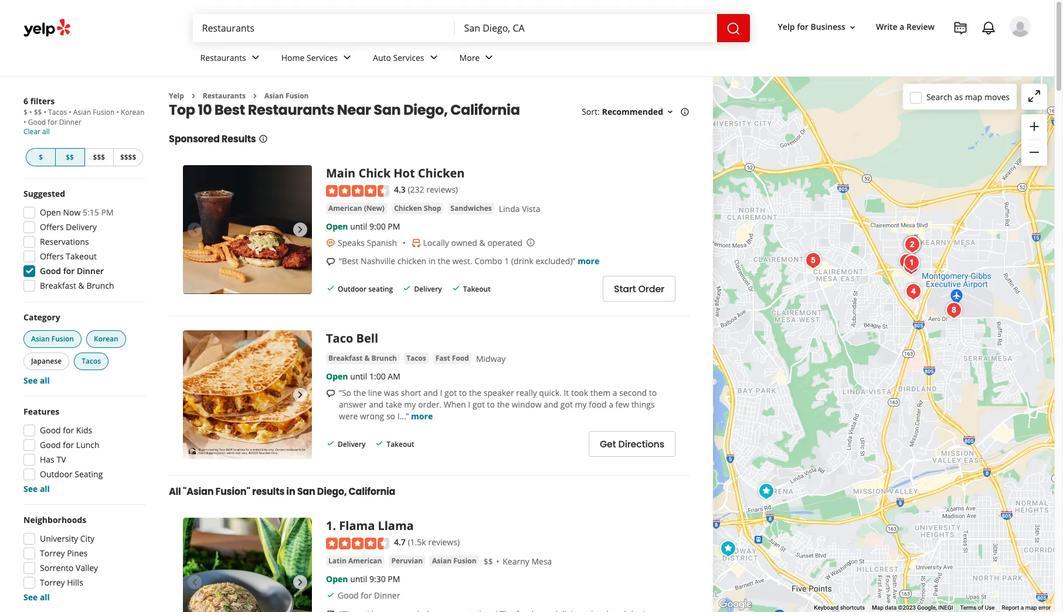 Task type: locate. For each thing, give the bounding box(es) containing it.
1 vertical spatial american
[[348, 556, 382, 566]]

see all for good
[[23, 484, 50, 495]]

map
[[965, 91, 983, 102], [1026, 605, 1037, 612]]

1 horizontal spatial diego,
[[404, 101, 448, 120]]

1 horizontal spatial asian fusion link
[[430, 556, 479, 567]]

0 horizontal spatial tacos
[[48, 107, 67, 117]]

see
[[23, 375, 38, 386], [23, 484, 38, 495], [23, 592, 38, 603]]

so
[[386, 411, 395, 422]]

1 vertical spatial see all
[[23, 484, 50, 495]]

$ down 6
[[23, 107, 27, 117]]

2 my from the left
[[575, 400, 587, 411]]

24 chevron down v2 image
[[340, 51, 354, 65], [427, 51, 441, 65], [482, 51, 496, 65]]

1 horizontal spatial in
[[429, 256, 436, 267]]

suggested
[[23, 188, 65, 199]]

Near text field
[[464, 22, 708, 35]]

0 horizontal spatial more
[[411, 411, 433, 422]]

0 vertical spatial torrey
[[40, 548, 65, 560]]

and up order. on the left bottom
[[423, 388, 438, 399]]

see for university
[[23, 592, 38, 603]]

got down it
[[561, 400, 573, 411]]

0 horizontal spatial in
[[286, 486, 295, 499]]

16 speech v2 image down open until 9:30 pm
[[326, 611, 335, 613]]

hot
[[394, 166, 415, 181]]

2 24 chevron down v2 image from the left
[[427, 51, 441, 65]]

american (new) button
[[326, 203, 387, 215]]

2 tacos button from the left
[[404, 353, 429, 365]]

keyboard shortcuts button
[[814, 605, 865, 613]]

all down "japanese" button
[[40, 375, 50, 386]]

california for all "asian fusion" results in san diego, california
[[349, 486, 395, 499]]

california for top 10 best restaurants near san diego, california
[[450, 101, 520, 120]]

reviews) up shop
[[427, 184, 458, 196]]

0 vertical spatial &
[[479, 237, 485, 249]]

& up open until 1:00 am
[[364, 354, 370, 364]]

japanese button
[[23, 353, 69, 371]]

1 horizontal spatial takeout
[[387, 440, 414, 450]]

map left the error
[[1026, 605, 1037, 612]]

business categories element
[[191, 42, 1031, 76]]

all
[[169, 486, 181, 499]]

16 chevron right v2 image
[[189, 91, 198, 101], [250, 91, 260, 101]]

1 vertical spatial san
[[297, 486, 315, 499]]

0 vertical spatial previous image
[[188, 223, 202, 237]]

0 vertical spatial more
[[578, 256, 599, 267]]

0 vertical spatial breakfast & brunch
[[40, 280, 114, 291]]

16 chevron right v2 image right best
[[250, 91, 260, 101]]

for left business
[[797, 21, 809, 33]]

korean button
[[86, 331, 126, 348]]

tacos button down korean button
[[74, 353, 109, 371]]

american up open until 9:30 pm
[[348, 556, 382, 566]]

1 horizontal spatial map
[[1026, 605, 1037, 612]]

google image
[[716, 598, 755, 613]]

•
[[29, 107, 32, 117], [44, 107, 46, 117], [69, 107, 71, 117], [116, 107, 119, 117], [23, 117, 26, 127]]

2 see all button from the top
[[23, 484, 50, 495]]

delivery down were
[[338, 440, 366, 450]]

1 horizontal spatial more link
[[578, 256, 599, 267]]

2 horizontal spatial delivery
[[414, 284, 442, 294]]

fast food button
[[433, 353, 471, 365]]

in down locally
[[429, 256, 436, 267]]

1 slideshow element from the top
[[183, 166, 312, 295]]

pm right 9:30
[[388, 574, 400, 585]]

main chick hot chicken link
[[326, 166, 465, 181]]

previous image for open until 9:30 pm
[[188, 576, 202, 590]]

previous image
[[188, 223, 202, 237], [188, 576, 202, 590]]

restaurants
[[200, 52, 246, 63], [203, 91, 246, 101], [248, 101, 334, 120]]

fusion up $$$ button
[[93, 107, 115, 117]]

business
[[811, 21, 846, 33]]

16 speech v2 image left "best
[[326, 257, 335, 267]]

my down took
[[575, 400, 587, 411]]

16 checkmark v2 image
[[326, 284, 335, 293], [451, 284, 461, 293], [375, 439, 384, 449], [326, 591, 335, 601]]

quick.
[[539, 388, 562, 399]]

takeout down "best nashville chicken in the west. combo 1 (drink excluded)" more on the top of the page
[[463, 284, 491, 294]]

16 checkmark v2 image down "west."
[[451, 284, 461, 293]]

0 vertical spatial flama llama image
[[900, 252, 924, 275]]

map for moves
[[965, 91, 983, 102]]

cross street image
[[900, 255, 923, 279]]

american (new)
[[328, 203, 385, 213]]

(232
[[408, 184, 424, 196]]

facing east noodle & bar image
[[900, 234, 924, 257]]

clear
[[23, 127, 40, 137]]

california
[[450, 101, 520, 120], [349, 486, 395, 499]]

torrey up sorrento
[[40, 548, 65, 560]]

1 16 chevron right v2 image from the left
[[189, 91, 198, 101]]

0 vertical spatial map
[[965, 91, 983, 102]]

16 chevron right v2 image right yelp link
[[189, 91, 198, 101]]

1 16 speech v2 image from the top
[[326, 257, 335, 267]]

a right write
[[900, 21, 905, 33]]

"asian
[[183, 486, 214, 499]]

16 speech v2 image
[[326, 257, 335, 267], [326, 389, 335, 399], [326, 611, 335, 613]]

sponsored
[[169, 133, 220, 146]]

torrey for torrey hills
[[40, 578, 65, 589]]

restaurants inside business categories element
[[200, 52, 246, 63]]

chicken inside button
[[394, 203, 422, 213]]

group containing suggested
[[20, 188, 145, 296]]

few
[[616, 400, 629, 411]]

2 next image from the top
[[293, 576, 307, 590]]

2 vertical spatial &
[[364, 354, 370, 364]]

fusion down home
[[286, 91, 309, 101]]

& right owned
[[479, 237, 485, 249]]

0 vertical spatial in
[[429, 256, 436, 267]]

spanish
[[367, 237, 397, 249]]

1 until from the top
[[350, 221, 367, 232]]

until down american (new) button
[[350, 221, 367, 232]]

1 vertical spatial map
[[1026, 605, 1037, 612]]

1 my from the left
[[404, 400, 416, 411]]

outdoor down has tv
[[40, 469, 73, 480]]

1 vertical spatial breakfast
[[328, 354, 363, 364]]

6 filters $ • $$ • tacos • asian fusion • korean • good for dinner clear all
[[23, 96, 144, 137]]

2 none field from the left
[[464, 22, 708, 35]]

24 chevron down v2 image right auto services
[[427, 51, 441, 65]]

1 horizontal spatial $
[[39, 152, 43, 162]]

more link for "so the line was short and i got to the speaker really quick. it took them a second to answer and take my order. when i got to the window and got my food a few things were wrong so i…"
[[411, 411, 433, 422]]

open inside group
[[40, 207, 61, 218]]

took
[[571, 388, 588, 399]]

keyboard
[[814, 605, 839, 612]]

3 slideshow element from the top
[[183, 519, 312, 613]]

torrey for torrey pines
[[40, 548, 65, 560]]

group containing category
[[21, 312, 145, 387]]

open until 9:30 pm
[[326, 574, 400, 585]]

outdoor for outdoor seating
[[338, 284, 367, 294]]

1 vertical spatial torrey
[[40, 578, 65, 589]]

tacos inside tacos "link"
[[406, 354, 426, 364]]

use
[[985, 605, 995, 612]]

group containing features
[[20, 406, 145, 496]]

delivery down chicken
[[414, 284, 442, 294]]

0 horizontal spatial none field
[[202, 22, 445, 35]]

1 left (drink
[[505, 256, 509, 267]]

1 horizontal spatial 16 checkmark v2 image
[[402, 284, 412, 293]]

until down "breakfast & brunch" 'link'
[[350, 371, 367, 383]]

4.7 star rating image
[[326, 538, 389, 550]]

california up 1 . flama llama on the left of the page
[[349, 486, 395, 499]]

open up 16 speaks spanish v2 icon
[[326, 221, 348, 232]]

$$ down filters at left top
[[34, 107, 42, 117]]

0 vertical spatial pm
[[101, 207, 114, 218]]

0 vertical spatial dinner
[[59, 117, 81, 127]]

24 chevron down v2 image right more at the left top of page
[[482, 51, 496, 65]]

breakfast & brunch up open until 1:00 am
[[328, 354, 397, 364]]

a left few
[[609, 400, 613, 411]]

california down more link at top
[[450, 101, 520, 120]]

2 see from the top
[[23, 484, 38, 495]]

slideshow element
[[183, 166, 312, 295], [183, 331, 312, 460], [183, 519, 312, 613]]

see all down has
[[23, 484, 50, 495]]

1 tacos button from the left
[[74, 353, 109, 371]]

1 horizontal spatial tacos button
[[404, 353, 429, 365]]

brunch up 1:00
[[372, 354, 397, 364]]

mike's red tacos image
[[802, 249, 825, 273]]

and down line
[[369, 400, 384, 411]]

"so the line was short and i got to the speaker really quick. it took them a second to answer and take my order. when i got to the window and got my food a few things were wrong so i…"
[[339, 388, 657, 422]]

asian fusion down home
[[264, 91, 309, 101]]

0 horizontal spatial 24 chevron down v2 image
[[340, 51, 354, 65]]

1 services from the left
[[307, 52, 338, 63]]

24 chevron down v2 image inside more link
[[482, 51, 496, 65]]

open for open now 5:15 pm
[[40, 207, 61, 218]]

©2023
[[898, 605, 916, 612]]

good down filters at left top
[[28, 117, 46, 127]]

next image for open until 1:00 am
[[293, 388, 307, 402]]

1 left flama
[[326, 519, 333, 534]]

1 24 chevron down v2 image from the left
[[340, 51, 354, 65]]

breakfast & brunch down offers takeout at the left top
[[40, 280, 114, 291]]

& down offers takeout at the left top
[[78, 280, 84, 291]]

(drink
[[511, 256, 534, 267]]

san for in
[[297, 486, 315, 499]]

0 horizontal spatial asian fusion
[[31, 334, 74, 344]]

3 see all from the top
[[23, 592, 50, 603]]

get directions
[[600, 438, 664, 451]]

1 vertical spatial yelp
[[169, 91, 184, 101]]

as
[[955, 91, 963, 102]]

16 chevron right v2 image for restaurants
[[189, 91, 198, 101]]

None field
[[202, 22, 445, 35], [464, 22, 708, 35]]

2 offers from the top
[[40, 251, 64, 262]]

1 horizontal spatial none field
[[464, 22, 708, 35]]

1 horizontal spatial good for dinner
[[338, 590, 400, 602]]

pm for sponsored results
[[388, 574, 400, 585]]

16 info v2 image
[[258, 135, 268, 144]]

tacos down korean button
[[82, 357, 101, 367]]

group
[[1022, 114, 1047, 166], [20, 188, 145, 296], [21, 312, 145, 387], [20, 406, 145, 496], [20, 515, 145, 604]]

breakfast & brunch inside button
[[328, 354, 397, 364]]

0 horizontal spatial korean
[[94, 334, 118, 344]]

24 chevron down v2 image inside "home services" 'link'
[[340, 51, 354, 65]]

1 torrey from the top
[[40, 548, 65, 560]]

1 horizontal spatial asian fusion button
[[430, 556, 479, 567]]

chicken
[[418, 166, 465, 181], [394, 203, 422, 213]]

in right the results
[[286, 486, 295, 499]]

1 horizontal spatial breakfast
[[328, 354, 363, 364]]

seating
[[368, 284, 393, 294]]

1 vertical spatial takeout
[[463, 284, 491, 294]]

kearny mesa
[[503, 556, 552, 567]]

0 horizontal spatial 16 checkmark v2 image
[[326, 439, 335, 449]]

1 vertical spatial 16 speech v2 image
[[326, 389, 335, 399]]

2 16 speech v2 image from the top
[[326, 389, 335, 399]]

2 see all from the top
[[23, 484, 50, 495]]

0 horizontal spatial yelp
[[169, 91, 184, 101]]

has
[[40, 455, 54, 466]]

see all
[[23, 375, 50, 386], [23, 484, 50, 495], [23, 592, 50, 603]]

next image
[[293, 388, 307, 402], [293, 576, 307, 590]]

0 horizontal spatial i
[[440, 388, 442, 399]]

0 horizontal spatial diego,
[[317, 486, 347, 499]]

of
[[978, 605, 984, 612]]

pm right 5:15
[[101, 207, 114, 218]]

0 vertical spatial $$
[[34, 107, 42, 117]]

fast food link
[[433, 353, 471, 365]]

chicken shop link
[[392, 203, 444, 215]]

0 horizontal spatial brunch
[[86, 280, 114, 291]]

group containing neighborhoods
[[20, 515, 145, 604]]

until for bell
[[350, 371, 367, 383]]

3 until from the top
[[350, 574, 367, 585]]

offers up reservations
[[40, 222, 64, 233]]

outdoor seating
[[338, 284, 393, 294]]

0 horizontal spatial california
[[349, 486, 395, 499]]

chicken up "4.3 (232 reviews)"
[[418, 166, 465, 181]]

1 next image from the top
[[293, 388, 307, 402]]

4.3 (232 reviews)
[[394, 184, 458, 196]]

my
[[404, 400, 416, 411], [575, 400, 587, 411]]

24 chevron down v2 image for auto services
[[427, 51, 441, 65]]

to down speaker
[[487, 400, 495, 411]]

outdoor for outdoor seating
[[40, 469, 73, 480]]

korean inside korean button
[[94, 334, 118, 344]]

more link down order. on the left bottom
[[411, 411, 433, 422]]

songhak korean bbq - san diego image
[[901, 233, 924, 257]]

search
[[927, 91, 953, 102]]

2 until from the top
[[350, 371, 367, 383]]

0 horizontal spatial more link
[[411, 411, 433, 422]]

1 horizontal spatial yelp
[[778, 21, 795, 33]]

san right the results
[[297, 486, 315, 499]]

brunch down offers takeout at the left top
[[86, 280, 114, 291]]

american inside 'button'
[[348, 556, 382, 566]]

expand map image
[[1028, 89, 1042, 103]]

more right the excluded)"
[[578, 256, 599, 267]]

1 horizontal spatial i
[[468, 400, 471, 411]]

24 chevron down v2 image left 'auto'
[[340, 51, 354, 65]]

0 vertical spatial korean
[[121, 107, 144, 117]]

1 offers from the top
[[40, 222, 64, 233]]

until down the "latin american" link
[[350, 574, 367, 585]]

search image
[[726, 21, 740, 36]]

16 info v2 image
[[680, 107, 690, 117]]

diego, for in
[[317, 486, 347, 499]]

i up order. on the left bottom
[[440, 388, 442, 399]]

3 see all button from the top
[[23, 592, 50, 603]]

korean inside 6 filters $ • $$ • tacos • asian fusion • korean • good for dinner clear all
[[121, 107, 144, 117]]

flama llama image
[[900, 252, 924, 275], [183, 519, 312, 613]]

more link for "best nashville chicken in the west. combo 1 (drink excluded)"
[[578, 256, 599, 267]]

and
[[423, 388, 438, 399], [369, 400, 384, 411], [544, 400, 558, 411]]

for down offers takeout at the left top
[[63, 266, 75, 277]]

tv
[[57, 455, 66, 466]]

&
[[479, 237, 485, 249], [78, 280, 84, 291], [364, 354, 370, 364]]

restaurants left 24 chevron down v2 image
[[200, 52, 246, 63]]

tacos inside 6 filters $ • $$ • tacos • asian fusion • korean • good for dinner clear all
[[48, 107, 67, 117]]

i…"
[[397, 411, 409, 422]]

hills
[[67, 578, 83, 589]]

zoom out image
[[1028, 146, 1042, 160]]

for down open until 9:30 pm
[[361, 590, 372, 602]]

24 chevron down v2 image for home services
[[340, 51, 354, 65]]

0 vertical spatial offers
[[40, 222, 64, 233]]

1 vertical spatial in
[[286, 486, 295, 499]]

None search field
[[193, 14, 752, 42]]

got up 'when'
[[445, 388, 457, 399]]

recommended
[[602, 106, 663, 118]]

a inside 'link'
[[900, 21, 905, 33]]

window
[[512, 400, 542, 411]]

2 horizontal spatial got
[[561, 400, 573, 411]]

taco bell image
[[717, 538, 740, 561]]

latin american button
[[326, 556, 384, 567]]

"best nashville chicken in the west. combo 1 (drink excluded)" more
[[339, 256, 599, 267]]

takeout down reservations
[[66, 251, 97, 262]]

1 vertical spatial delivery
[[414, 284, 442, 294]]

american inside button
[[328, 203, 362, 213]]

2 horizontal spatial takeout
[[463, 284, 491, 294]]

asian up $$ "button"
[[73, 107, 91, 117]]

category
[[23, 312, 60, 323]]

next image for open until 9:30 pm
[[293, 576, 307, 590]]

1 vertical spatial previous image
[[188, 576, 202, 590]]

i right 'when'
[[468, 400, 471, 411]]

2 services from the left
[[393, 52, 424, 63]]

slideshow element for main
[[183, 166, 312, 295]]

24 chevron down v2 image inside "auto services" link
[[427, 51, 441, 65]]

16 locally owned v2 image
[[411, 238, 421, 248]]

9:00
[[369, 221, 386, 232]]

delivery down open now 5:15 pm
[[66, 222, 97, 233]]

fast
[[436, 354, 450, 364]]

asian
[[264, 91, 284, 101], [73, 107, 91, 117], [31, 334, 50, 344], [432, 556, 452, 566]]

2 horizontal spatial tacos
[[406, 354, 426, 364]]

flama llama link
[[339, 519, 414, 534]]

3 see from the top
[[23, 592, 38, 603]]

korean
[[121, 107, 144, 117], [94, 334, 118, 344]]

american down 4.3 star rating image
[[328, 203, 362, 213]]

.
[[333, 519, 336, 534]]

2 torrey from the top
[[40, 578, 65, 589]]

san right near
[[374, 101, 401, 120]]

features
[[23, 406, 59, 418]]

1 vertical spatial offers
[[40, 251, 64, 262]]

good down open until 9:30 pm
[[338, 590, 359, 602]]

1 horizontal spatial 16 chevron right v2 image
[[250, 91, 260, 101]]

dinner inside group
[[77, 266, 104, 277]]

3 24 chevron down v2 image from the left
[[482, 51, 496, 65]]

see all button down "japanese" button
[[23, 375, 50, 386]]

restaurants link right top
[[203, 91, 246, 101]]

0 horizontal spatial services
[[307, 52, 338, 63]]

2 16 chevron right v2 image from the left
[[250, 91, 260, 101]]

0 vertical spatial delivery
[[66, 222, 97, 233]]

tacos button left fast
[[404, 353, 429, 365]]

offers delivery
[[40, 222, 97, 233]]

more
[[460, 52, 480, 63]]

good down offers takeout at the left top
[[40, 266, 61, 277]]

pm
[[101, 207, 114, 218], [388, 221, 400, 232], [388, 574, 400, 585]]

1 vertical spatial outdoor
[[40, 469, 73, 480]]

start
[[614, 283, 636, 296]]

$$$$
[[120, 152, 136, 162]]

none field the find
[[202, 22, 445, 35]]

1 vertical spatial see
[[23, 484, 38, 495]]

open down latin on the bottom of the page
[[326, 574, 348, 585]]

map right as at the top of the page
[[965, 91, 983, 102]]

brunch inside button
[[372, 354, 397, 364]]

services inside 'link'
[[307, 52, 338, 63]]

1 vertical spatial diego,
[[317, 486, 347, 499]]

dinner down 9:30
[[374, 590, 400, 602]]

dinner down offers takeout at the left top
[[77, 266, 104, 277]]

0 vertical spatial next image
[[293, 388, 307, 402]]

0 horizontal spatial breakfast
[[40, 280, 76, 291]]

open down suggested in the left of the page
[[40, 207, 61, 218]]

2 previous image from the top
[[188, 576, 202, 590]]

pm right 9:00
[[388, 221, 400, 232]]

slideshow element for taco
[[183, 331, 312, 460]]

0 vertical spatial 16 speech v2 image
[[326, 257, 335, 267]]

16 chevron down v2 image
[[848, 23, 857, 32]]

open up "so
[[326, 371, 348, 383]]

breakfast & brunch inside group
[[40, 280, 114, 291]]

$$
[[34, 107, 42, 117], [66, 152, 74, 162], [484, 556, 493, 567]]

1 vertical spatial see all button
[[23, 484, 50, 495]]

asian down home
[[264, 91, 284, 101]]

taco bell image
[[183, 331, 312, 460]]

tacos left fast
[[406, 354, 426, 364]]

tacos down filters at left top
[[48, 107, 67, 117]]

see all button down has
[[23, 484, 50, 495]]

dinner right "clear all" link
[[59, 117, 81, 127]]

0 horizontal spatial delivery
[[66, 222, 97, 233]]

yelp inside button
[[778, 21, 795, 33]]

0 horizontal spatial and
[[369, 400, 384, 411]]

directions
[[618, 438, 664, 451]]

offers for offers delivery
[[40, 222, 64, 233]]

2 vertical spatial slideshow element
[[183, 519, 312, 613]]

offers down reservations
[[40, 251, 64, 262]]

0 vertical spatial until
[[350, 221, 367, 232]]

2 vertical spatial pm
[[388, 574, 400, 585]]

1 horizontal spatial breakfast & brunch
[[328, 354, 397, 364]]

all for features
[[40, 484, 50, 495]]

0 vertical spatial $
[[23, 107, 27, 117]]

16 chevron down v2 image
[[666, 107, 675, 117]]

1 previous image from the top
[[188, 223, 202, 237]]

info icon image
[[526, 238, 536, 247], [526, 238, 536, 247]]

0 vertical spatial brunch
[[86, 280, 114, 291]]

open now 5:15 pm
[[40, 207, 114, 218]]

1 horizontal spatial got
[[473, 400, 485, 411]]

1
[[505, 256, 509, 267], [326, 519, 333, 534]]

chicken down (232
[[394, 203, 422, 213]]

see all down torrey hills
[[23, 592, 50, 603]]

see all button
[[23, 375, 50, 386], [23, 484, 50, 495], [23, 592, 50, 603]]

see all button for good for kids
[[23, 484, 50, 495]]

16 speech v2 image left "so
[[326, 389, 335, 399]]

1 none field from the left
[[202, 22, 445, 35]]

1 horizontal spatial &
[[364, 354, 370, 364]]

$ inside 6 filters $ • $$ • tacos • asian fusion • korean • good for dinner clear all
[[23, 107, 27, 117]]

2 horizontal spatial 24 chevron down v2 image
[[482, 51, 496, 65]]

yelp link
[[169, 91, 184, 101]]

see all button down torrey hills
[[23, 592, 50, 603]]

main chick hot chicken image
[[183, 166, 312, 295]]

until for chick
[[350, 221, 367, 232]]

services right 'auto'
[[393, 52, 424, 63]]

6
[[23, 96, 28, 107]]

american
[[328, 203, 362, 213], [348, 556, 382, 566]]

were
[[339, 411, 358, 422]]

16 checkmark v2 image
[[402, 284, 412, 293], [326, 439, 335, 449]]

bell
[[356, 331, 378, 347]]

1 vertical spatial asian fusion button
[[430, 556, 479, 567]]

2 slideshow element from the top
[[183, 331, 312, 460]]

1 horizontal spatial $$
[[66, 152, 74, 162]]

sandwiches
[[451, 203, 492, 213]]

dinner
[[59, 117, 81, 127], [77, 266, 104, 277], [374, 590, 400, 602]]

24 chevron down v2 image for more
[[482, 51, 496, 65]]

to up things
[[649, 388, 657, 399]]

1 vertical spatial chicken
[[394, 203, 422, 213]]



Task type: vqa. For each thing, say whether or not it's contained in the screenshot.
the middle "&"
yes



Task type: describe. For each thing, give the bounding box(es) containing it.
2 vertical spatial dinner
[[374, 590, 400, 602]]

open for open until 9:30 pm
[[326, 574, 348, 585]]

all for category
[[40, 375, 50, 386]]

all inside 6 filters $ • $$ • tacos • asian fusion • korean • good for dinner clear all
[[42, 127, 50, 137]]

am
[[388, 371, 400, 383]]

1 vertical spatial &
[[78, 280, 84, 291]]

restaurants up 16 info v2 image
[[248, 101, 334, 120]]

noah l. image
[[1010, 16, 1031, 37]]

open until 1:00 am
[[326, 371, 400, 383]]

more link
[[450, 42, 506, 76]]

for down the good for kids
[[63, 440, 74, 451]]

1 vertical spatial 16 checkmark v2 image
[[326, 439, 335, 449]]

projects image
[[954, 21, 968, 35]]

see all button for university city
[[23, 592, 50, 603]]

a right the report
[[1021, 605, 1024, 612]]

a up few
[[613, 388, 617, 399]]

write a review link
[[871, 17, 940, 38]]

see all for university
[[23, 592, 50, 603]]

report a map error
[[1002, 605, 1051, 612]]

asian down 'category'
[[31, 334, 50, 344]]

1 vertical spatial restaurants link
[[203, 91, 246, 101]]

reviews) for 4.7 (1.5k reviews)
[[428, 537, 460, 548]]

linda
[[499, 203, 520, 215]]

owned
[[451, 237, 477, 249]]

1 see all button from the top
[[23, 375, 50, 386]]

all for neighborhoods
[[40, 592, 50, 603]]

1 vertical spatial i
[[468, 400, 471, 411]]

woomiok image
[[902, 280, 925, 304]]

order
[[638, 283, 664, 296]]

breakfast inside button
[[328, 354, 363, 364]]

0 horizontal spatial got
[[445, 388, 457, 399]]

yelp for yelp for business
[[778, 21, 795, 33]]

yelp for yelp link
[[169, 91, 184, 101]]

next image
[[293, 223, 307, 237]]

latin american link
[[326, 556, 384, 567]]

$ button
[[26, 148, 56, 167]]

$$$
[[93, 152, 105, 162]]

the left speaker
[[469, 388, 482, 399]]

get
[[600, 438, 616, 451]]

the up answer at the bottom left of the page
[[353, 388, 366, 399]]

0 vertical spatial i
[[440, 388, 442, 399]]

line
[[368, 388, 382, 399]]

llama
[[378, 519, 414, 534]]

open until 9:00 pm
[[326, 221, 400, 232]]

pm for 6 filters
[[101, 207, 114, 218]]

sandwiches link
[[448, 203, 494, 215]]

map data ©2023 google, inegi
[[872, 605, 953, 612]]

24 chevron down v2 image
[[249, 51, 263, 65]]

google,
[[917, 605, 937, 612]]

fusion inside 6 filters $ • $$ • tacos • asian fusion • korean • good for dinner clear all
[[93, 107, 115, 117]]

16 checkmark v2 image down wrong
[[375, 439, 384, 449]]

the left "west."
[[438, 256, 450, 267]]

16 checkmark v2 image down latin on the bottom of the page
[[326, 591, 335, 601]]

1 see from the top
[[23, 375, 38, 386]]

map for error
[[1026, 605, 1037, 612]]

torrey hills
[[40, 578, 83, 589]]

pelicana chicken image
[[896, 250, 919, 274]]

1 see all from the top
[[23, 375, 50, 386]]

jomaru korean hot pot image
[[901, 233, 924, 257]]

asian down the 4.7 (1.5k reviews)
[[432, 556, 452, 566]]

0 vertical spatial chicken
[[418, 166, 465, 181]]

services for home services
[[307, 52, 338, 63]]

sorrento valley
[[40, 563, 98, 574]]

0 horizontal spatial 1
[[326, 519, 333, 534]]

speaks spanish
[[338, 237, 397, 249]]

1 vertical spatial asian fusion link
[[430, 556, 479, 567]]

for inside 6 filters $ • $$ • tacos • asian fusion • korean • good for dinner clear all
[[48, 117, 57, 127]]

vista
[[522, 203, 540, 215]]

shop
[[424, 203, 441, 213]]

write a review
[[876, 21, 935, 33]]

1 horizontal spatial tacos
[[82, 357, 101, 367]]

4.7 (1.5k reviews)
[[394, 537, 460, 548]]

16 speech v2 image for "so the line was short and i got to the speaker really quick. it took them a second to answer and take my order. when i got to the window and got my food a few things were wrong so i…"
[[326, 389, 335, 399]]

university
[[40, 534, 78, 545]]

2 vertical spatial $$
[[484, 556, 493, 567]]

$$ inside "button"
[[66, 152, 74, 162]]

fusion up japanese
[[52, 334, 74, 344]]

2 horizontal spatial and
[[544, 400, 558, 411]]

for up good for lunch
[[63, 425, 74, 436]]

0 horizontal spatial asian fusion link
[[264, 91, 309, 101]]

1 horizontal spatial and
[[423, 388, 438, 399]]

locally owned & operated
[[423, 237, 523, 249]]

4.3
[[394, 184, 406, 196]]

2 vertical spatial takeout
[[387, 440, 414, 450]]

taco bell link
[[326, 331, 378, 347]]

all "asian fusion" results in san diego, california
[[169, 486, 395, 499]]

latin american
[[328, 556, 382, 566]]

breakfast & brunch link
[[326, 353, 399, 365]]

0 vertical spatial breakfast
[[40, 280, 76, 291]]

sort:
[[582, 106, 600, 118]]

seating
[[75, 469, 103, 480]]

1 vertical spatial more
[[411, 411, 433, 422]]

was
[[384, 388, 399, 399]]

offers for offers takeout
[[40, 251, 64, 262]]

main chick hot chicken image
[[755, 480, 778, 504]]

$$ inside 6 filters $ • $$ • tacos • asian fusion • korean • good for dinner clear all
[[34, 107, 42, 117]]

steamy piggy image
[[901, 233, 924, 257]]

0 vertical spatial 16 checkmark v2 image
[[402, 284, 412, 293]]

fusion down the 4.7 (1.5k reviews)
[[453, 556, 477, 566]]

2 vertical spatial asian fusion
[[432, 556, 477, 566]]

1 horizontal spatial delivery
[[338, 440, 366, 450]]

near
[[337, 101, 371, 120]]

2 horizontal spatial to
[[649, 388, 657, 399]]

peruvian
[[391, 556, 423, 566]]

kearny
[[503, 556, 529, 567]]

review
[[907, 21, 935, 33]]

16 chevron right v2 image for asian fusion
[[250, 91, 260, 101]]

$$ button
[[56, 148, 85, 167]]

japanese
[[31, 357, 62, 367]]

terms
[[960, 605, 977, 612]]

the down speaker
[[497, 400, 510, 411]]

auto services
[[373, 52, 424, 63]]

1 . flama llama
[[326, 519, 414, 534]]

good inside 6 filters $ • $$ • tacos • asian fusion • korean • good for dinner clear all
[[28, 117, 46, 127]]

4.3 star rating image
[[326, 185, 389, 197]]

shortcuts
[[840, 605, 865, 612]]

locally
[[423, 237, 449, 249]]

order.
[[418, 400, 442, 411]]

start order
[[614, 283, 664, 296]]

for inside button
[[797, 21, 809, 33]]

open for open until 9:00 pm
[[326, 221, 348, 232]]

0 vertical spatial asian fusion
[[264, 91, 309, 101]]

good up has tv
[[40, 440, 61, 451]]

auto services link
[[364, 42, 450, 76]]

excluded)"
[[536, 256, 576, 267]]

moves
[[985, 91, 1010, 102]]

peruvian link
[[389, 556, 425, 567]]

& inside button
[[364, 354, 370, 364]]

san for near
[[374, 101, 401, 120]]

0 vertical spatial asian fusion button
[[23, 331, 82, 348]]

$ inside button
[[39, 152, 43, 162]]

top 10 best restaurants near san diego, california
[[169, 101, 520, 120]]

1 vertical spatial pm
[[388, 221, 400, 232]]

previous image
[[188, 388, 202, 402]]

0 horizontal spatial flama llama image
[[183, 519, 312, 613]]

open for open until 1:00 am
[[326, 371, 348, 383]]

soup du jour image
[[942, 299, 966, 323]]

4.7
[[394, 537, 406, 548]]

zoom in image
[[1028, 119, 1042, 134]]

16 speaks spanish v2 image
[[326, 238, 335, 248]]

map
[[872, 605, 884, 612]]

user actions element
[[769, 15, 1047, 87]]

now
[[63, 207, 81, 218]]

reservations
[[40, 236, 89, 247]]

mesa
[[532, 556, 552, 567]]

diego, for near
[[404, 101, 448, 120]]

services for auto services
[[393, 52, 424, 63]]

city
[[80, 534, 95, 545]]

1 horizontal spatial 1
[[505, 256, 509, 267]]

results
[[252, 486, 285, 499]]

good down features at the left of the page
[[40, 425, 61, 436]]

best
[[215, 101, 245, 120]]

results
[[222, 133, 256, 146]]

home services
[[281, 52, 338, 63]]

notifications image
[[982, 21, 996, 35]]

Find text field
[[202, 22, 445, 35]]

speaks
[[338, 237, 365, 249]]

yelp for business
[[778, 21, 846, 33]]

combo
[[475, 256, 502, 267]]

restaurants right top
[[203, 91, 246, 101]]

see for good
[[23, 484, 38, 495]]

report a map error link
[[1002, 605, 1051, 612]]

torrey pines
[[40, 548, 88, 560]]

reviews) for 4.3 (232 reviews)
[[427, 184, 458, 196]]

auto
[[373, 52, 391, 63]]

16 speech v2 image for "best nashville chicken in the west. combo 1 (drink excluded)"
[[326, 257, 335, 267]]

1 vertical spatial asian fusion
[[31, 334, 74, 344]]

0 vertical spatial restaurants link
[[191, 42, 272, 76]]

previous image for open until 9:00 pm
[[188, 223, 202, 237]]

0 horizontal spatial good for dinner
[[40, 266, 104, 277]]

operated
[[488, 237, 523, 249]]

0 horizontal spatial takeout
[[66, 251, 97, 262]]

asian inside 6 filters $ • $$ • tacos • asian fusion • korean • good for dinner clear all
[[73, 107, 91, 117]]

neighborhoods
[[23, 515, 86, 526]]

dinner inside 6 filters $ • $$ • tacos • asian fusion • korean • good for dinner clear all
[[59, 117, 81, 127]]

1:00
[[369, 371, 386, 383]]

start order link
[[603, 276, 676, 302]]

inegi
[[939, 605, 953, 612]]

kids
[[76, 425, 92, 436]]

1 horizontal spatial more
[[578, 256, 599, 267]]

west.
[[452, 256, 472, 267]]

0 horizontal spatial to
[[459, 388, 467, 399]]

get directions link
[[589, 432, 676, 458]]

3 16 speech v2 image from the top
[[326, 611, 335, 613]]

1 horizontal spatial to
[[487, 400, 495, 411]]

map region
[[599, 35, 1063, 613]]

16 checkmark v2 image left outdoor seating
[[326, 284, 335, 293]]

flama
[[339, 519, 375, 534]]

write
[[876, 21, 898, 33]]

none field "near"
[[464, 22, 708, 35]]



